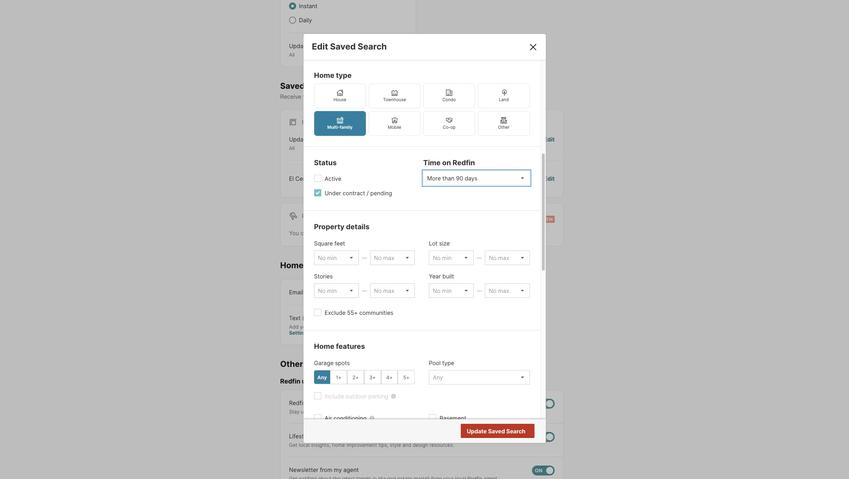 Task type: locate. For each thing, give the bounding box(es) containing it.
and right style
[[403, 443, 411, 449]]

home
[[314, 71, 334, 80], [280, 261, 304, 271], [314, 343, 334, 351]]

0 horizontal spatial no
[[489, 175, 497, 182]]

emails
[[498, 175, 515, 182], [305, 359, 331, 369]]

types down for sale
[[310, 136, 325, 143]]

communities
[[359, 310, 394, 317]]

5+
[[403, 375, 410, 381]]

results
[[506, 429, 525, 436]]

1 vertical spatial no
[[497, 429, 505, 436]]

0 vertical spatial emails
[[498, 175, 515, 182]]

edit
[[312, 42, 328, 52], [544, 136, 555, 143], [544, 175, 555, 182]]

1 vertical spatial types
[[310, 136, 325, 143]]

1 horizontal spatial emails
[[498, 175, 515, 182]]

0 vertical spatial search
[[358, 42, 387, 52]]

0 vertical spatial type
[[336, 71, 352, 80]]

buy
[[416, 409, 425, 415]]

family
[[340, 125, 353, 130]]

0 horizontal spatial your
[[300, 324, 310, 330]]

mobile
[[388, 125, 401, 130]]

text (sms)
[[289, 315, 319, 322]]

basement
[[440, 415, 466, 422]]

0 horizontal spatial emails
[[305, 359, 331, 369]]

0 vertical spatial your
[[382, 93, 393, 100]]

home up garage
[[314, 343, 334, 351]]

stories
[[314, 273, 333, 280]]

all
[[289, 52, 295, 58], [289, 145, 295, 151]]

and right tools
[[366, 409, 375, 415]]

update types all down for sale
[[289, 136, 325, 151]]

4+
[[386, 375, 393, 381]]

option group containing any
[[314, 371, 415, 385]]

saved up receive
[[280, 81, 305, 91]]

1 vertical spatial update types all
[[289, 136, 325, 151]]

garage spots
[[314, 360, 350, 367]]

an
[[504, 409, 509, 415]]

on right time
[[442, 159, 451, 167]]

0 vertical spatial searches
[[307, 81, 344, 91]]

other up "redfin updates"
[[280, 359, 303, 369]]

redfin for redfin news stay up to date on redfin's tools and features, how to buy or sell a home, and connect with an agent.
[[289, 400, 306, 407]]

can
[[301, 230, 310, 237]]

your inside saved searches receive timely notifications based on your preferred search filters.
[[382, 93, 393, 100]]

el cerrito test 1
[[289, 175, 331, 182]]

0 horizontal spatial to
[[308, 409, 313, 415]]

redfin down other emails
[[280, 378, 300, 386]]

0 vertical spatial home
[[314, 71, 334, 80]]

2 all from the top
[[289, 145, 295, 151]]

0 vertical spatial redfin
[[453, 159, 475, 167]]

edit button for update types
[[544, 135, 555, 152]]

0 vertical spatial types
[[310, 43, 325, 50]]

searches left "while"
[[349, 230, 374, 237]]

0 vertical spatial all
[[289, 52, 295, 58]]

saved left results
[[488, 428, 505, 436]]

exclude
[[325, 310, 346, 317]]

search for update saved search
[[506, 428, 526, 436]]

redfin inside redfin news stay up to date on redfin's tools and features, how to buy or sell a home, and connect with an agent.
[[289, 400, 306, 407]]

other for other emails
[[280, 359, 303, 369]]

home up notifications
[[314, 71, 334, 80]]

None checkbox
[[385, 314, 407, 324], [532, 399, 555, 409], [532, 466, 555, 476], [385, 314, 407, 324], [532, 399, 555, 409], [532, 466, 555, 476]]

filters.
[[441, 93, 458, 100]]

tours
[[306, 261, 327, 271]]

no results button
[[489, 425, 533, 439]]

notifications
[[321, 93, 354, 100]]

redfin
[[453, 159, 475, 167], [280, 378, 300, 386], [289, 400, 306, 407]]

0 vertical spatial no
[[489, 175, 497, 182]]

edit saved search
[[312, 42, 387, 52]]

1 vertical spatial redfin
[[280, 378, 300, 386]]

include outdoor parking
[[325, 393, 388, 400]]

1 horizontal spatial search
[[506, 428, 526, 436]]

2 vertical spatial redfin
[[289, 400, 306, 407]]

for for for sale
[[302, 119, 313, 126]]

home left "tours"
[[280, 261, 304, 271]]

all down daily option
[[289, 52, 295, 58]]

your left preferred
[[382, 93, 393, 100]]

(sms)
[[302, 315, 319, 322]]

type up house 'checkbox'
[[336, 71, 352, 80]]

1 to from the left
[[308, 409, 313, 415]]

1 vertical spatial other
[[280, 359, 303, 369]]

0 vertical spatial update
[[289, 43, 309, 50]]

types down daily
[[310, 43, 325, 50]]

1 vertical spatial option group
[[314, 371, 415, 385]]

0 horizontal spatial search
[[358, 42, 387, 52]]

update down for sale
[[289, 136, 309, 143]]

type right pool on the bottom right of page
[[442, 360, 454, 367]]

0 vertical spatial option group
[[314, 84, 530, 136]]

el
[[289, 175, 294, 182]]

2 vertical spatial edit
[[544, 175, 555, 182]]

features,
[[377, 409, 397, 415]]

on right 'always'
[[401, 289, 407, 296]]

updates
[[302, 378, 327, 386]]

&
[[313, 433, 317, 440]]

built
[[443, 273, 454, 280]]

1 for from the top
[[302, 119, 313, 126]]

for left sale
[[302, 119, 313, 126]]

1 vertical spatial edit button
[[544, 175, 555, 183]]

update types all down daily
[[289, 43, 325, 58]]

1 vertical spatial all
[[289, 145, 295, 151]]

searches
[[307, 81, 344, 91], [349, 230, 374, 237]]

Instant radio
[[289, 2, 296, 10]]

other
[[498, 125, 510, 130], [280, 359, 303, 369]]

2 horizontal spatial and
[[462, 409, 470, 415]]

stay
[[289, 409, 300, 415]]

option group
[[314, 84, 530, 136], [314, 371, 415, 385]]

edit saved search dialog
[[303, 34, 546, 480]]

based
[[355, 93, 372, 100]]

1 vertical spatial edit
[[544, 136, 555, 143]]

1 edit button from the top
[[544, 135, 555, 152]]

1+ radio
[[330, 371, 347, 385]]

1 vertical spatial for
[[302, 213, 313, 220]]

update down daily option
[[289, 43, 309, 50]]

to
[[308, 409, 313, 415], [410, 409, 415, 415]]

1 horizontal spatial to
[[410, 409, 415, 415]]

emails for no emails
[[498, 175, 515, 182]]

search for edit saved search
[[358, 42, 387, 52]]

None checkbox
[[532, 433, 555, 443]]

on inside redfin news stay up to date on redfin's tools and features, how to buy or sell a home, and connect with an agent.
[[326, 409, 332, 415]]

1 vertical spatial searches
[[349, 230, 374, 237]]

option group for home type
[[314, 84, 530, 136]]

0 vertical spatial update types all
[[289, 43, 325, 58]]

on inside edit saved search dialog
[[442, 159, 451, 167]]

1 horizontal spatial your
[[382, 93, 393, 100]]

text
[[289, 315, 301, 322]]

5+ radio
[[398, 371, 415, 385]]

2 vertical spatial update
[[467, 428, 487, 436]]

—
[[362, 255, 367, 261], [477, 255, 482, 261], [362, 288, 367, 294], [477, 288, 482, 294]]

1 horizontal spatial no
[[497, 429, 505, 436]]

while
[[375, 230, 389, 237]]

Any radio
[[314, 371, 331, 385]]

condo
[[443, 97, 456, 102]]

search
[[358, 42, 387, 52], [506, 428, 526, 436]]

searches down home type
[[307, 81, 344, 91]]

contract
[[343, 190, 365, 197]]

other emails
[[280, 359, 331, 369]]

1 vertical spatial home
[[280, 261, 304, 271]]

2+
[[353, 375, 359, 381]]

1 vertical spatial your
[[300, 324, 310, 330]]

create
[[312, 230, 329, 237]]

all up el
[[289, 145, 295, 151]]

type
[[336, 71, 352, 80], [442, 360, 454, 367]]

pending
[[370, 190, 392, 197]]

update saved search
[[467, 428, 526, 436]]

0 horizontal spatial searches
[[307, 81, 344, 91]]

2 to from the left
[[410, 409, 415, 415]]

0 horizontal spatial and
[[366, 409, 375, 415]]

from
[[320, 467, 332, 474]]

2 for from the top
[[302, 213, 313, 220]]

House checkbox
[[314, 84, 366, 108]]

saved
[[330, 42, 356, 52], [280, 81, 305, 91], [331, 230, 347, 237], [488, 428, 505, 436]]

list box
[[423, 171, 530, 186], [314, 251, 359, 265], [370, 251, 415, 265], [429, 251, 474, 265], [485, 251, 530, 265], [314, 284, 359, 298], [370, 284, 415, 298], [429, 284, 474, 298], [485, 284, 530, 298], [429, 371, 530, 385]]

1 horizontal spatial and
[[403, 443, 411, 449]]

you can create saved searches while searching for
[[289, 230, 427, 237]]

home features
[[314, 343, 365, 351]]

3+ radio
[[364, 371, 381, 385]]

1 types from the top
[[310, 43, 325, 50]]

0 vertical spatial for
[[302, 119, 313, 126]]

emails for other emails
[[305, 359, 331, 369]]

on up air
[[326, 409, 332, 415]]

edit button for no emails
[[544, 175, 555, 183]]

rent
[[315, 213, 330, 220]]

edit for update types
[[544, 136, 555, 143]]

1 all from the top
[[289, 52, 295, 58]]

edit saved search element
[[312, 42, 520, 52]]

to left the buy
[[410, 409, 415, 415]]

no inside the no results button
[[497, 429, 505, 436]]

update down connect
[[467, 428, 487, 436]]

1 update types all from the top
[[289, 43, 325, 58]]

pool
[[429, 360, 441, 367]]

how
[[399, 409, 409, 415]]

0 horizontal spatial other
[[280, 359, 303, 369]]

1 horizontal spatial other
[[498, 125, 510, 130]]

55+
[[347, 310, 358, 317]]

on
[[373, 93, 380, 100], [442, 159, 451, 167], [401, 289, 407, 296], [326, 409, 332, 415]]

other inside checkbox
[[498, 125, 510, 130]]

add
[[289, 324, 299, 330]]

searches inside saved searches receive timely notifications based on your preferred search filters.
[[307, 81, 344, 91]]

1 horizontal spatial type
[[442, 360, 454, 367]]

lifestyle
[[289, 433, 312, 440]]

saved up feet
[[331, 230, 347, 237]]

you
[[289, 230, 299, 237]]

other down land
[[498, 125, 510, 130]]

0 vertical spatial edit
[[312, 42, 328, 52]]

edit inside dialog
[[312, 42, 328, 52]]

redfin right time
[[453, 159, 475, 167]]

on right based
[[373, 93, 380, 100]]

1 vertical spatial emails
[[305, 359, 331, 369]]

types
[[310, 43, 325, 50], [310, 136, 325, 143]]

0 vertical spatial other
[[498, 125, 510, 130]]

home for home features
[[314, 343, 334, 351]]

with
[[492, 409, 502, 415]]

2 edit button from the top
[[544, 175, 555, 183]]

search inside button
[[506, 428, 526, 436]]

lifestyle & tips get local insights, home improvement tips, style and design resources.
[[289, 433, 454, 449]]

1 vertical spatial search
[[506, 428, 526, 436]]

0 vertical spatial edit button
[[544, 135, 555, 152]]

redfin up stay on the left of page
[[289, 400, 306, 407]]

1 vertical spatial type
[[442, 360, 454, 367]]

search
[[421, 93, 439, 100]]

property
[[314, 223, 344, 231]]

and right "home,"
[[462, 409, 470, 415]]

account
[[353, 324, 373, 330]]

insights,
[[311, 443, 331, 449]]

0 horizontal spatial type
[[336, 71, 352, 80]]

Other checkbox
[[478, 111, 530, 136]]

resources.
[[430, 443, 454, 449]]

my
[[334, 467, 342, 474]]

for left rent
[[302, 213, 313, 220]]

your up .
[[300, 324, 310, 330]]

2 vertical spatial home
[[314, 343, 334, 351]]

saved inside button
[[488, 428, 505, 436]]

a
[[442, 409, 444, 415]]

to right up
[[308, 409, 313, 415]]

connect
[[472, 409, 491, 415]]

home for home type
[[314, 71, 334, 80]]

option group containing house
[[314, 84, 530, 136]]

Daily radio
[[289, 17, 296, 24]]



Task type: describe. For each thing, give the bounding box(es) containing it.
for for for rent
[[302, 213, 313, 220]]

.
[[310, 330, 311, 336]]

tips,
[[379, 443, 389, 449]]

test
[[315, 175, 327, 182]]

searching
[[391, 230, 417, 237]]

exclude 55+ communities
[[325, 310, 394, 317]]

local
[[299, 443, 310, 449]]

4+ radio
[[381, 371, 398, 385]]

/
[[367, 190, 369, 197]]

conditioning
[[334, 415, 367, 422]]

include
[[325, 393, 344, 400]]

no for no results
[[497, 429, 505, 436]]

— for year built
[[477, 288, 482, 294]]

settings
[[289, 330, 310, 336]]

time
[[423, 159, 441, 167]]

receive
[[280, 93, 301, 100]]

Townhouse checkbox
[[369, 84, 421, 108]]

saved inside saved searches receive timely notifications based on your preferred search filters.
[[280, 81, 305, 91]]

preferred
[[395, 93, 420, 100]]

or
[[426, 409, 431, 415]]

spots
[[335, 360, 350, 367]]

cerrito
[[295, 175, 314, 182]]

date
[[314, 409, 325, 415]]

2 update types all from the top
[[289, 136, 325, 151]]

redfin updates
[[280, 378, 327, 386]]

newsletter
[[289, 467, 318, 474]]

home,
[[446, 409, 460, 415]]

and inside lifestyle & tips get local insights, home improvement tips, style and design resources.
[[403, 443, 411, 449]]

get
[[289, 443, 297, 449]]

instant
[[299, 2, 317, 10]]

air
[[325, 415, 332, 422]]

number
[[328, 324, 346, 330]]

redfin's
[[334, 409, 352, 415]]

op
[[451, 125, 456, 130]]

1 vertical spatial update
[[289, 136, 309, 143]]

home tours
[[280, 261, 327, 271]]

— for square feet
[[362, 255, 367, 261]]

home type
[[314, 71, 352, 80]]

details
[[346, 223, 370, 231]]

square
[[314, 240, 333, 247]]

Multi-family checkbox
[[314, 111, 366, 136]]

tips
[[319, 433, 328, 440]]

Condo checkbox
[[423, 84, 475, 108]]

under
[[325, 190, 341, 197]]

for rent
[[302, 213, 330, 220]]

email
[[289, 289, 303, 296]]

daily
[[299, 17, 312, 24]]

pool type
[[429, 360, 454, 367]]

square feet
[[314, 240, 345, 247]]

— for stories
[[362, 288, 367, 294]]

1
[[329, 175, 331, 182]]

type for pool type
[[442, 360, 454, 367]]

townhouse
[[383, 97, 406, 102]]

feet
[[335, 240, 345, 247]]

tools
[[354, 409, 365, 415]]

time on redfin
[[423, 159, 475, 167]]

status
[[314, 159, 337, 167]]

agent
[[344, 467, 359, 474]]

update saved search button
[[461, 425, 534, 439]]

under contract / pending
[[325, 190, 392, 197]]

redfin inside edit saved search dialog
[[453, 159, 475, 167]]

news
[[308, 400, 322, 407]]

sell
[[432, 409, 440, 415]]

no results
[[497, 429, 525, 436]]

year built
[[429, 273, 454, 280]]

multi-
[[327, 125, 340, 130]]

saved searches receive timely notifications based on your preferred search filters.
[[280, 81, 458, 100]]

timely
[[303, 93, 319, 100]]

1 horizontal spatial searches
[[349, 230, 374, 237]]

redfin for redfin updates
[[280, 378, 300, 386]]

any
[[317, 375, 327, 381]]

always on
[[380, 289, 407, 296]]

1+
[[336, 375, 342, 381]]

option group for garage spots
[[314, 371, 415, 385]]

2 types from the top
[[310, 136, 325, 143]]

— for lot size
[[477, 255, 482, 261]]

update inside button
[[467, 428, 487, 436]]

on inside saved searches receive timely notifications based on your preferred search filters.
[[373, 93, 380, 100]]

Mobile checkbox
[[369, 111, 421, 136]]

Co-op checkbox
[[423, 111, 475, 136]]

edit for no emails
[[544, 175, 555, 182]]

phone
[[312, 324, 326, 330]]

redfin news stay up to date on redfin's tools and features, how to buy or sell a home, and connect with an agent.
[[289, 400, 526, 415]]

saved up home type
[[330, 42, 356, 52]]

2+ radio
[[347, 371, 364, 385]]

active
[[325, 175, 341, 183]]

no for no emails
[[489, 175, 497, 182]]

in
[[347, 324, 351, 330]]

lot
[[429, 240, 438, 247]]

add your phone number in
[[289, 324, 353, 330]]

co-op
[[443, 125, 456, 130]]

Land checkbox
[[478, 84, 530, 108]]

garage
[[314, 360, 334, 367]]

home for home tours
[[280, 261, 304, 271]]

account settings link
[[289, 324, 373, 336]]

other for other
[[498, 125, 510, 130]]

type for home type
[[336, 71, 352, 80]]

account settings
[[289, 324, 373, 336]]

outdoor
[[346, 393, 367, 400]]

improvement
[[347, 443, 377, 449]]

lot size
[[429, 240, 450, 247]]

newsletter from my agent
[[289, 467, 359, 474]]



Task type: vqa. For each thing, say whether or not it's contained in the screenshot.
op
yes



